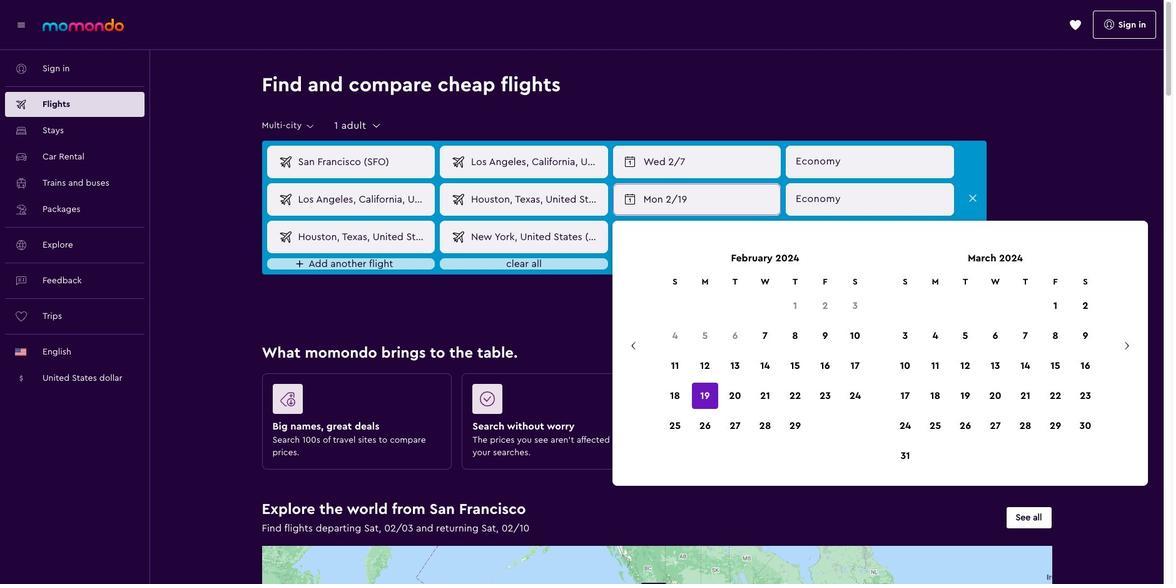 Task type: vqa. For each thing, say whether or not it's contained in the screenshot.
cabin type first 'Field' corresponding to monday march 4th element
no



Task type: describe. For each thing, give the bounding box(es) containing it.
from? text field for first to? text field from the bottom of the page
[[293, 222, 435, 253]]

navigation menu image
[[15, 18, 28, 31]]

From? text field
[[293, 147, 435, 178]]

cabin type economy field for the monday february 19th 'element' on the top right of page
[[786, 184, 955, 216]]

wednesday february 28th element
[[644, 230, 773, 245]]

wednesday february 7th element
[[644, 155, 773, 170]]

4 figure from the left
[[873, 384, 1037, 420]]

2 figure from the left
[[473, 384, 637, 420]]

3 figure from the left
[[673, 384, 837, 420]]

cabin type economy field for wednesday february 7th element
[[786, 146, 955, 178]]

1 to? text field from the top
[[466, 184, 608, 215]]



Task type: locate. For each thing, give the bounding box(es) containing it.
To? text field
[[466, 184, 608, 215], [466, 222, 608, 253]]

To? text field
[[466, 147, 608, 178]]

1 cabin type economy field from the top
[[786, 146, 955, 178]]

monday february 19th element
[[644, 192, 773, 207]]

map region
[[131, 481, 1093, 585]]

1 vertical spatial from? text field
[[293, 222, 435, 253]]

start date calendar input use left and right arrow keys to change day. use up and down arrow keys to change week. tab
[[618, 251, 1144, 471]]

open trips drawer image
[[1070, 18, 1082, 31]]

1 figure from the left
[[273, 384, 437, 420]]

1 vertical spatial cabin type economy field
[[786, 184, 955, 216]]

2 to? text field from the top
[[466, 222, 608, 253]]

from? text field for 2nd to? text field from the bottom of the page
[[293, 184, 435, 215]]

0 vertical spatial from? text field
[[293, 184, 435, 215]]

Trip type Multi-city field
[[262, 121, 316, 132]]

1 from? text field from the top
[[293, 184, 435, 215]]

0 vertical spatial to? text field
[[466, 184, 608, 215]]

2 from? text field from the top
[[293, 222, 435, 253]]

0 vertical spatial cabin type economy field
[[786, 146, 955, 178]]

1 vertical spatial to? text field
[[466, 222, 608, 253]]

Cabin type Economy field
[[786, 146, 955, 178], [786, 184, 955, 216]]

From? text field
[[293, 184, 435, 215], [293, 222, 435, 253]]

2 cabin type economy field from the top
[[786, 184, 955, 216]]

united states (english) image
[[15, 349, 26, 356]]

figure
[[273, 384, 437, 420], [473, 384, 637, 420], [673, 384, 837, 420], [873, 384, 1037, 420]]



